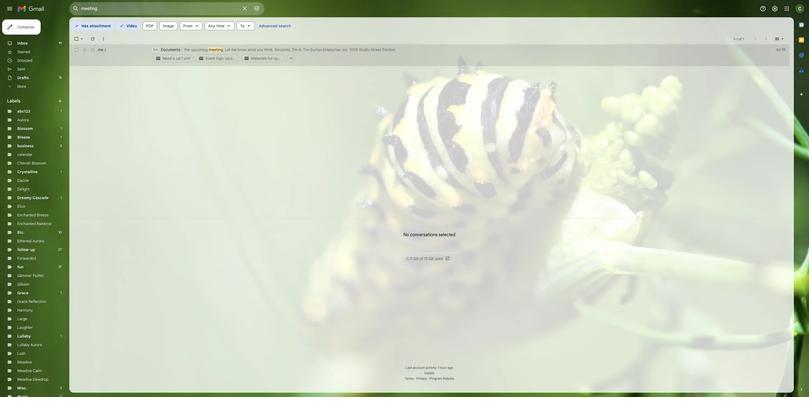 Task type: vqa. For each thing, say whether or not it's contained in the screenshot.
Misc.
yes



Task type: locate. For each thing, give the bounding box(es) containing it.
harmony link
[[17, 308, 33, 313]]

to
[[240, 24, 245, 28]]

row inside no conversations selected "main content"
[[69, 44, 790, 66]]

enchanted rainbow link
[[17, 222, 51, 227]]

dazzle
[[17, 178, 29, 183]]

you
[[257, 47, 263, 52]]

–
[[735, 37, 737, 41]]

fun inside labels navigation
[[17, 265, 23, 270]]

from button
[[180, 22, 203, 30]]

None checkbox
[[74, 36, 79, 42]]

upcoming
[[191, 47, 208, 52], [274, 56, 291, 61]]

fun left documents
[[153, 48, 158, 52]]

advanced search
[[259, 24, 291, 28]]

meadow for meadow dewdrop
[[17, 378, 32, 383]]

main menu image
[[6, 5, 13, 12]]

conversations
[[410, 233, 438, 238]]

lullaby for lullaby aurora
[[17, 343, 30, 348]]

0 horizontal spatial tim
[[292, 47, 298, 52]]

1 horizontal spatial me
[[231, 47, 237, 52]]

calm
[[33, 369, 42, 374]]

calendar link
[[17, 152, 32, 157]]

2 27 from the top
[[58, 265, 62, 269]]

1 horizontal spatial ·
[[428, 377, 429, 381]]

blossom link
[[17, 126, 33, 131]]

time
[[216, 24, 225, 28]]

blossom up breeze link
[[17, 126, 33, 131]]

has attachment
[[82, 24, 111, 28]]

search mail image
[[71, 4, 81, 14]]

1 horizontal spatial 2
[[104, 48, 106, 52]]

aurora
[[17, 118, 29, 123], [32, 239, 44, 244], [30, 343, 42, 348]]

lullaby down lullaby link
[[17, 343, 30, 348]]

think.
[[264, 47, 274, 52]]

what
[[248, 47, 256, 52]]

me down more image
[[98, 47, 103, 52]]

1 vertical spatial 27
[[58, 265, 62, 269]]

breeze down blossom link
[[17, 135, 30, 140]]

business link
[[17, 144, 34, 149]]

0 vertical spatial upcoming
[[191, 47, 208, 52]]

etc.
[[17, 230, 24, 235]]

2 enchanted from the top
[[17, 222, 36, 227]]

cell
[[152, 47, 763, 63]]

street
[[371, 47, 381, 52]]

1 vertical spatial 2
[[60, 144, 62, 148]]

3 meadow from the top
[[17, 378, 32, 383]]

breeze link
[[17, 135, 30, 140]]

1 vertical spatial aurora
[[32, 239, 44, 244]]

abc123 link
[[17, 109, 30, 114]]

fun documents - the upcoming meeting . let me know what you think. sincerely, tim b. tim  burton enterprise, inc. 1005 studio street trenton
[[153, 47, 395, 52]]

1 meadow from the top
[[17, 360, 32, 365]]

1 vertical spatial meadow
[[17, 369, 32, 374]]

tim
[[292, 47, 298, 52], [303, 47, 309, 52]]

grace link
[[17, 291, 28, 296]]

lullaby aurora
[[17, 343, 42, 348]]

0 horizontal spatial gb
[[413, 257, 418, 262]]

breeze up rainbow
[[37, 213, 49, 218]]

2 vertical spatial aurora
[[30, 343, 42, 348]]

meadow dewdrop
[[17, 378, 48, 383]]

ago
[[448, 366, 453, 370]]

enchanted breeze link
[[17, 213, 49, 218]]

row
[[69, 44, 790, 66]]

28
[[782, 48, 785, 52]]

meadow calm link
[[17, 369, 42, 374]]

27
[[58, 248, 62, 252], [58, 265, 62, 269]]

misc. link
[[17, 386, 27, 391]]

1 horizontal spatial upcoming
[[274, 56, 291, 61]]

aurora up up
[[32, 239, 44, 244]]

0 horizontal spatial ·
[[415, 377, 415, 381]]

0 horizontal spatial upcoming
[[191, 47, 208, 52]]

dreamy cascade
[[17, 196, 49, 201]]

b.
[[299, 47, 302, 52]]

toggle split pane mode image
[[775, 36, 780, 42]]

· down details link
[[428, 377, 429, 381]]

know
[[238, 47, 247, 52]]

1 vertical spatial upcoming
[[274, 56, 291, 61]]

upcoming down sincerely,
[[274, 56, 291, 61]]

compose
[[17, 25, 34, 30]]

2 meadow from the top
[[17, 369, 32, 374]]

0 horizontal spatial breeze
[[17, 135, 30, 140]]

· right terms
[[415, 377, 415, 381]]

dreamy
[[17, 196, 32, 201]]

Search mail text field
[[81, 6, 238, 11]]

1
[[734, 37, 735, 41], [737, 37, 738, 41], [743, 37, 744, 41], [61, 109, 62, 113], [61, 127, 62, 131], [61, 135, 62, 139], [61, 170, 62, 174], [61, 196, 62, 200], [61, 291, 62, 295], [61, 335, 62, 339], [438, 366, 439, 370]]

aurora for ethereal aurora
[[32, 239, 44, 244]]

10
[[58, 231, 62, 235]]

me right let at the top left of the page
[[231, 47, 237, 52]]

enchanted
[[17, 213, 36, 218], [17, 222, 36, 227]]

2 inside labels navigation
[[60, 144, 62, 148]]

0 vertical spatial 2
[[104, 48, 106, 52]]

2 lullaby from the top
[[17, 343, 30, 348]]

up.eml
[[225, 56, 237, 61]]

0 horizontal spatial fun
[[17, 265, 23, 270]]

terms
[[405, 377, 414, 381]]

gb right 0.11
[[413, 257, 418, 262]]

tim left b.
[[292, 47, 298, 52]]

none checkbox inside no conversations selected "main content"
[[74, 47, 79, 53]]

None checkbox
[[74, 47, 79, 53]]

0 vertical spatial lullaby
[[17, 334, 31, 339]]

cell containing documents
[[152, 47, 763, 63]]

meadow down meadow link on the bottom left
[[17, 369, 32, 374]]

1 vertical spatial breeze
[[37, 213, 49, 218]]

None search field
[[69, 2, 264, 15]]

.eml
[[306, 56, 313, 61]]

of right 0.11
[[419, 257, 423, 262]]

fun for fun documents - the upcoming meeting . let me know what you think. sincerely, tim b. tim  burton enterprise, inc. 1005 studio street trenton
[[153, 48, 158, 52]]

0 horizontal spatial 15
[[59, 76, 62, 80]]

gb
[[413, 257, 418, 262], [428, 257, 434, 262]]

0 vertical spatial blossom
[[17, 126, 33, 131]]

meadow calm
[[17, 369, 42, 374]]

1 27 from the top
[[58, 248, 62, 252]]

meadow up misc.
[[17, 378, 32, 383]]

enchanted up etc. link
[[17, 222, 36, 227]]

0 horizontal spatial of
[[419, 257, 423, 262]]

1 horizontal spatial fun
[[153, 48, 158, 52]]

cherish blossom link
[[17, 161, 46, 166]]

.
[[223, 47, 224, 52]]

0 vertical spatial of
[[739, 37, 742, 41]]

1 · from the left
[[415, 377, 415, 381]]

rainbow
[[37, 222, 51, 227]]

snoozed link
[[17, 58, 32, 63]]

upcoming right the
[[191, 47, 208, 52]]

aurora down "abc123" link
[[17, 118, 29, 123]]

blossom up crystalline
[[32, 161, 46, 166]]

lullaby
[[17, 334, 31, 339], [17, 343, 30, 348]]

1 horizontal spatial gb
[[428, 257, 434, 262]]

0 vertical spatial enchanted
[[17, 213, 36, 218]]

1 vertical spatial 15
[[424, 257, 428, 262]]

tab list
[[794, 17, 809, 378]]

1 vertical spatial lullaby
[[17, 343, 30, 348]]

advanced search button
[[257, 21, 293, 31]]

drafts link
[[17, 76, 29, 80]]

lullaby for lullaby link
[[17, 334, 31, 339]]

meadow down lush
[[17, 360, 32, 365]]

none checkbox inside no conversations selected "main content"
[[74, 36, 79, 42]]

more button
[[0, 82, 65, 91]]

no
[[403, 233, 409, 238]]

fun up glimmer
[[17, 265, 23, 270]]

meadow link
[[17, 360, 32, 365]]

15 inside no conversations selected "main content"
[[424, 257, 428, 262]]

1 lullaby from the top
[[17, 334, 31, 339]]

lullaby down laughter link
[[17, 334, 31, 339]]

0 vertical spatial breeze
[[17, 135, 30, 140]]

gb left used
[[428, 257, 434, 262]]

0 vertical spatial 15
[[59, 76, 62, 80]]

0 vertical spatial 27
[[58, 248, 62, 252]]

has
[[82, 24, 88, 28]]

2 grace from the top
[[17, 300, 28, 305]]

2 vertical spatial meadow
[[17, 378, 32, 383]]

0 vertical spatial meadow
[[17, 360, 32, 365]]

program
[[430, 377, 442, 381]]

breeze
[[17, 135, 30, 140], [37, 213, 49, 218]]

grace down grace link
[[17, 300, 28, 305]]

1 vertical spatial grace
[[17, 300, 28, 305]]

1 grace from the top
[[17, 291, 28, 296]]

tim right b.
[[303, 47, 309, 52]]

last account activity: 1 hour ago details terms · privacy · program policies
[[405, 366, 454, 381]]

1 inside last account activity: 1 hour ago details terms · privacy · program policies
[[438, 366, 439, 370]]

harmony
[[17, 308, 33, 313]]

aurora down lullaby link
[[30, 343, 42, 348]]

1 horizontal spatial tim
[[303, 47, 309, 52]]

2 tim from the left
[[303, 47, 309, 52]]

0 horizontal spatial 2
[[60, 144, 62, 148]]

1 horizontal spatial 15
[[424, 257, 428, 262]]

labels heading
[[7, 99, 57, 104]]

1 vertical spatial of
[[419, 257, 423, 262]]

attachment
[[89, 24, 111, 28]]

3
[[60, 387, 62, 391]]

0 vertical spatial grace
[[17, 291, 28, 296]]

1 gb from the left
[[413, 257, 418, 262]]

1 enchanted from the top
[[17, 213, 36, 218]]

1 vertical spatial fun
[[17, 265, 23, 270]]

meadow dewdrop link
[[17, 378, 48, 383]]

row containing me
[[69, 44, 790, 66]]

0 vertical spatial fun
[[153, 48, 158, 52]]

grace down "glisten"
[[17, 291, 28, 296]]

jun 28
[[776, 48, 785, 52]]

2
[[104, 48, 106, 52], [60, 144, 62, 148]]

policies
[[443, 377, 454, 381]]

details
[[425, 372, 434, 376]]

reflection
[[29, 300, 46, 305]]

of right "–"
[[739, 37, 742, 41]]

enchanted down the elixir
[[17, 213, 36, 218]]

1 vertical spatial enchanted
[[17, 222, 36, 227]]

fun inside fun documents - the upcoming meeting . let me know what you think. sincerely, tim b. tim  burton enterprise, inc. 1005 studio street trenton
[[153, 48, 158, 52]]



Task type: describe. For each thing, give the bounding box(es) containing it.
drafts
[[17, 76, 29, 80]]

fun for fun
[[17, 265, 23, 270]]

video
[[127, 24, 137, 28]]

gmail image
[[17, 3, 47, 14]]

forwarded
[[17, 256, 36, 261]]

etc. link
[[17, 230, 24, 235]]

0 horizontal spatial me
[[98, 47, 103, 52]]

crystalline link
[[17, 170, 38, 175]]

has attachment button
[[71, 22, 114, 30]]

pdf
[[146, 24, 154, 28]]

sent link
[[17, 67, 25, 72]]

enchanted for enchanted rainbow
[[17, 222, 36, 227]]

1 horizontal spatial breeze
[[37, 213, 49, 218]]

2 inside me 2
[[104, 48, 106, 52]]

lullaby aurora link
[[17, 343, 42, 348]]

lush
[[17, 352, 26, 357]]

trenton
[[382, 47, 395, 52]]

meadow for meadow calm
[[17, 369, 32, 374]]

from
[[183, 24, 193, 28]]

sign-
[[216, 56, 225, 61]]

advanced search options image
[[251, 3, 262, 14]]

1 tim from the left
[[292, 47, 298, 52]]

lullaby link
[[17, 334, 31, 339]]

91
[[59, 41, 62, 45]]

a
[[173, 56, 175, 61]]

1 vertical spatial blossom
[[32, 161, 46, 166]]

studio
[[359, 47, 370, 52]]

elixir
[[17, 204, 25, 209]]

ethereal aurora link
[[17, 239, 44, 244]]

1005
[[350, 47, 358, 52]]

no conversations selected
[[403, 233, 456, 238]]

meadow for meadow link on the bottom left
[[17, 360, 32, 365]]

enchanted for enchanted breeze
[[17, 213, 36, 218]]

glisten link
[[17, 282, 29, 287]]

0.11 gb of 15 gb used
[[406, 257, 443, 262]]

cherish blossom
[[17, 161, 46, 166]]

advanced
[[259, 24, 277, 28]]

any time button
[[205, 22, 235, 30]]

dewdrop
[[33, 378, 48, 383]]

support image
[[760, 5, 766, 12]]

no conversations selected main content
[[69, 17, 794, 393]]

grace for grace reflection
[[17, 300, 28, 305]]

calendar
[[17, 152, 32, 157]]

snoozed
[[17, 58, 32, 63]]

selected
[[439, 233, 456, 238]]

used
[[435, 257, 443, 262]]

grace for grace link
[[17, 291, 28, 296]]

glimmer
[[17, 274, 32, 279]]

ethereal
[[17, 239, 32, 244]]

settings image
[[772, 5, 778, 12]]

terms link
[[405, 377, 414, 381]]

for
[[268, 56, 273, 61]]

0.11
[[406, 257, 412, 262]]

glimmer flutter
[[17, 274, 44, 279]]

labels navigation
[[0, 17, 69, 398]]

1 horizontal spatial of
[[739, 37, 742, 41]]

misc.
[[17, 386, 27, 391]]

clear search image
[[239, 3, 250, 14]]

details link
[[425, 372, 434, 376]]

activity:
[[426, 366, 437, 370]]

labels
[[7, 99, 20, 104]]

2 · from the left
[[428, 377, 429, 381]]

car?.eml
[[176, 56, 190, 61]]

enterprise,
[[323, 47, 341, 52]]

any
[[208, 24, 215, 28]]

refresh image
[[90, 36, 95, 42]]

starred link
[[17, 50, 30, 54]]

let
[[225, 47, 230, 52]]

delight link
[[17, 187, 29, 192]]

0 vertical spatial aurora
[[17, 118, 29, 123]]

more image
[[101, 36, 106, 42]]

materials
[[251, 56, 267, 61]]

27 for fun
[[58, 265, 62, 269]]

15 inside labels navigation
[[59, 76, 62, 80]]

follow link to manage storage image
[[445, 256, 451, 262]]

cascade
[[33, 196, 49, 201]]

more
[[17, 84, 26, 89]]

large
[[17, 317, 27, 322]]

aurora for lullaby aurora
[[30, 343, 42, 348]]

aurora link
[[17, 118, 29, 123]]

jun
[[776, 48, 781, 52]]

crystalline
[[17, 170, 38, 175]]

cell inside "row"
[[152, 47, 763, 63]]

search
[[279, 24, 291, 28]]

follow-up
[[17, 248, 35, 253]]

inbox link
[[17, 41, 28, 46]]

last
[[406, 366, 412, 370]]

privacy
[[416, 377, 427, 381]]

dreamy cascade link
[[17, 196, 49, 201]]

enchanted breeze
[[17, 213, 49, 218]]

up
[[30, 248, 35, 253]]

1 – 1 of 1
[[734, 37, 744, 41]]

meeting
[[209, 47, 223, 52]]

privacy link
[[416, 377, 427, 381]]

glimmer flutter link
[[17, 274, 44, 279]]

2 gb from the left
[[428, 257, 434, 262]]

glisten
[[17, 282, 29, 287]]

image button
[[159, 22, 178, 30]]

27 for follow-up
[[58, 248, 62, 252]]

large link
[[17, 317, 27, 322]]

delight
[[17, 187, 29, 192]]

inbox
[[17, 41, 28, 46]]

dazzle link
[[17, 178, 29, 183]]

need a car?.eml
[[162, 56, 190, 61]]

documents
[[161, 47, 181, 52]]

need
[[162, 56, 172, 61]]

compose button
[[2, 19, 41, 35]]



